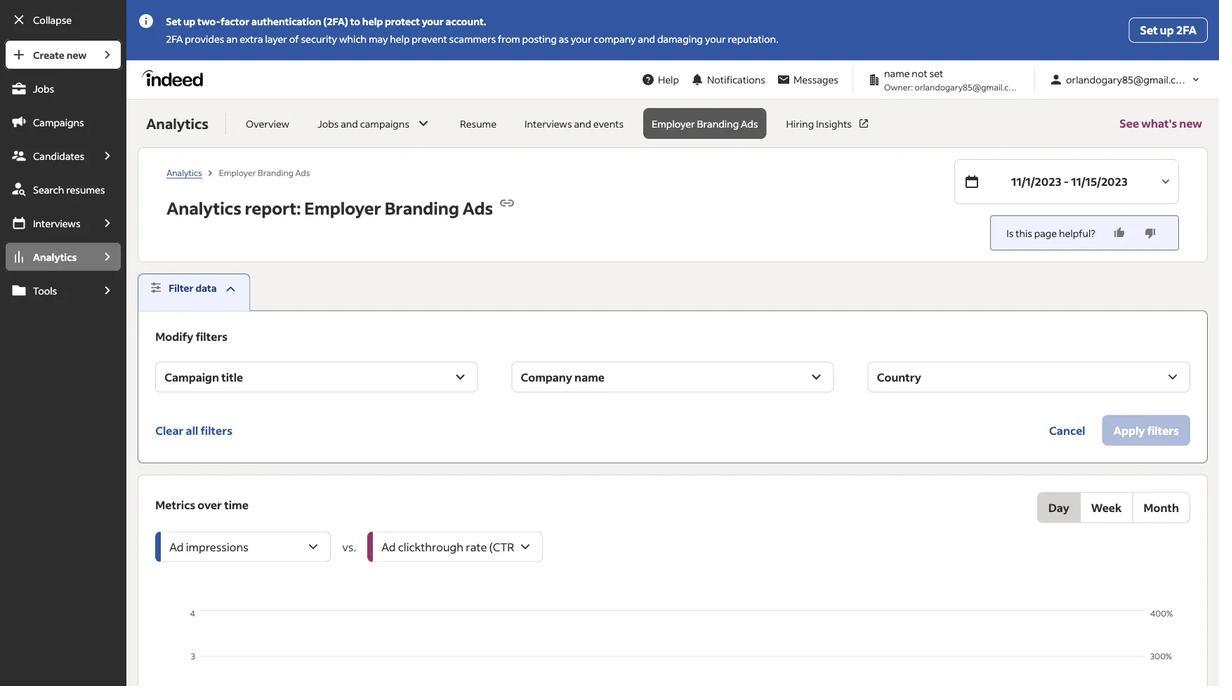 Task type: locate. For each thing, give the bounding box(es) containing it.
0 horizontal spatial name
[[574, 370, 605, 385]]

help right to
[[362, 15, 383, 28]]

menu bar
[[0, 39, 127, 687]]

1 vertical spatial employer branding ads
[[219, 167, 310, 178]]

scammers
[[449, 33, 496, 45]]

1 horizontal spatial set
[[1140, 23, 1158, 37]]

1 vertical spatial branding
[[258, 167, 294, 178]]

help down protect
[[390, 33, 410, 45]]

filters right all on the bottom of page
[[201, 423, 232, 438]]

metrics
[[155, 498, 195, 512]]

analytics link
[[167, 167, 202, 179], [4, 242, 93, 272]]

up inside the set up 2fa link
[[1160, 23, 1174, 37]]

orlandogary85@gmail.com down set
[[915, 81, 1021, 92]]

0 vertical spatial jobs
[[33, 82, 54, 95]]

name
[[884, 67, 910, 80], [574, 370, 605, 385]]

jobs inside jobs link
[[33, 82, 54, 95]]

0 horizontal spatial jobs
[[33, 82, 54, 95]]

insights
[[816, 117, 852, 130]]

orlandogary85@gmail.com up see
[[1066, 73, 1190, 86]]

1 horizontal spatial 2fa
[[1176, 23, 1197, 37]]

0 horizontal spatial analytics link
[[4, 242, 93, 272]]

set up 2fa link
[[1129, 18, 1208, 43]]

0 horizontal spatial ads
[[295, 167, 310, 178]]

up inside set up two-factor authentication (2fa) to help protect your account. 2fa provides an extra layer of security which may help prevent scammers from posting as your company and damaging your reputation.
[[183, 15, 195, 28]]

employer
[[652, 117, 695, 130], [219, 167, 256, 178], [304, 197, 381, 219]]

employer down help
[[652, 117, 695, 130]]

menu bar containing create new
[[0, 39, 127, 687]]

11/1/2023 - 11/15/2023
[[1011, 174, 1128, 189]]

2 vertical spatial employer
[[304, 197, 381, 219]]

title
[[221, 370, 243, 385]]

jobs inside jobs and campaigns button
[[318, 117, 339, 130]]

factor
[[220, 15, 249, 28]]

2 vertical spatial branding
[[385, 197, 459, 219]]

ads left show shareable url icon
[[463, 197, 493, 219]]

name inside company name dropdown button
[[574, 370, 605, 385]]

your right as
[[571, 33, 592, 45]]

1 vertical spatial new
[[1179, 116, 1202, 131]]

set left two- in the left top of the page
[[166, 15, 181, 28]]

and right company
[[638, 33, 655, 45]]

ads
[[741, 117, 758, 130], [295, 167, 310, 178], [463, 197, 493, 219]]

0 vertical spatial name
[[884, 67, 910, 80]]

modify filters
[[155, 329, 228, 344]]

interviews down "search resumes" link
[[33, 217, 80, 230]]

help
[[362, 15, 383, 28], [390, 33, 410, 45]]

campaign title
[[164, 370, 243, 385]]

events
[[593, 117, 624, 130]]

messages link
[[771, 67, 844, 93]]

to
[[350, 15, 360, 28]]

your
[[422, 15, 444, 28], [571, 33, 592, 45], [705, 33, 726, 45]]

employer up "report:"
[[219, 167, 256, 178]]

search
[[33, 183, 64, 196]]

1 vertical spatial filters
[[201, 423, 232, 438]]

and left campaigns
[[341, 117, 358, 130]]

0 vertical spatial new
[[66, 48, 87, 61]]

1 horizontal spatial employer branding ads
[[652, 117, 758, 130]]

name up owner:
[[884, 67, 910, 80]]

jobs for jobs
[[33, 82, 54, 95]]

country button
[[868, 362, 1190, 393]]

up up "orlandogary85@gmail.com" popup button
[[1160, 23, 1174, 37]]

month
[[1143, 501, 1179, 515]]

ads down notifications
[[741, 117, 758, 130]]

and for jobs and campaigns
[[341, 117, 358, 130]]

0 horizontal spatial up
[[183, 15, 195, 28]]

your right damaging
[[705, 33, 726, 45]]

1 horizontal spatial orlandogary85@gmail.com
[[1066, 73, 1190, 86]]

new
[[66, 48, 87, 61], [1179, 116, 1202, 131]]

analytics
[[146, 114, 209, 133], [167, 167, 202, 178], [167, 197, 241, 219], [33, 251, 77, 263]]

filter data
[[169, 282, 217, 295]]

page
[[1034, 227, 1057, 239]]

1 horizontal spatial jobs
[[318, 117, 339, 130]]

candidates link
[[4, 140, 93, 171]]

up
[[183, 15, 195, 28], [1160, 23, 1174, 37]]

interviews left events
[[525, 117, 572, 130]]

new right create
[[66, 48, 87, 61]]

0 vertical spatial branding
[[697, 117, 739, 130]]

0 horizontal spatial orlandogary85@gmail.com
[[915, 81, 1021, 92]]

0 horizontal spatial employer branding ads
[[219, 167, 310, 178]]

0 horizontal spatial branding
[[258, 167, 294, 178]]

new inside button
[[1179, 116, 1202, 131]]

1 vertical spatial jobs
[[318, 117, 339, 130]]

0 horizontal spatial and
[[341, 117, 358, 130]]

clear all filters
[[155, 423, 232, 438]]

company
[[521, 370, 572, 385]]

set
[[166, 15, 181, 28], [1140, 23, 1158, 37]]

filters
[[196, 329, 228, 344], [201, 423, 232, 438]]

0 horizontal spatial employer
[[219, 167, 256, 178]]

region
[[155, 608, 1190, 687]]

jobs left campaigns
[[318, 117, 339, 130]]

create new link
[[4, 39, 93, 70]]

0 vertical spatial employer branding ads
[[652, 117, 758, 130]]

campaigns
[[33, 116, 84, 129]]

jobs down the create new link
[[33, 82, 54, 95]]

0 horizontal spatial new
[[66, 48, 87, 61]]

campaigns link
[[4, 107, 122, 138]]

ads up analytics report: employer branding ads
[[295, 167, 310, 178]]

0 horizontal spatial help
[[362, 15, 383, 28]]

0 horizontal spatial 2fa
[[166, 33, 183, 45]]

1 horizontal spatial branding
[[385, 197, 459, 219]]

11/15/2023
[[1071, 174, 1128, 189]]

cancel button
[[1038, 415, 1097, 446]]

2fa
[[1176, 23, 1197, 37], [166, 33, 183, 45]]

1 horizontal spatial up
[[1160, 23, 1174, 37]]

0 horizontal spatial set
[[166, 15, 181, 28]]

this page is helpful image
[[1112, 226, 1126, 240]]

1 horizontal spatial name
[[884, 67, 910, 80]]

search resumes link
[[4, 174, 122, 205]]

1 horizontal spatial analytics link
[[167, 167, 202, 179]]

set up "orlandogary85@gmail.com" popup button
[[1140, 23, 1158, 37]]

1 horizontal spatial interviews
[[525, 117, 572, 130]]

employer branding ads up "report:"
[[219, 167, 310, 178]]

name not set owner: orlandogary85@gmail.com element
[[862, 66, 1026, 93]]

employer right "report:"
[[304, 197, 381, 219]]

new inside menu bar
[[66, 48, 87, 61]]

1 vertical spatial help
[[390, 33, 410, 45]]

0 vertical spatial filters
[[196, 329, 228, 344]]

2 horizontal spatial ads
[[741, 117, 758, 130]]

branding
[[697, 117, 739, 130], [258, 167, 294, 178], [385, 197, 459, 219]]

name right company
[[574, 370, 605, 385]]

0 vertical spatial employer
[[652, 117, 695, 130]]

0 vertical spatial interviews
[[525, 117, 572, 130]]

set inside set up two-factor authentication (2fa) to help protect your account. 2fa provides an extra layer of security which may help prevent scammers from posting as your company and damaging your reputation.
[[166, 15, 181, 28]]

set for set up two-factor authentication (2fa) to help protect your account. 2fa provides an extra layer of security which may help prevent scammers from posting as your company and damaging your reputation.
[[166, 15, 181, 28]]

1 vertical spatial interviews
[[33, 217, 80, 230]]

jobs and campaigns button
[[309, 108, 440, 139]]

employer branding ads
[[652, 117, 758, 130], [219, 167, 310, 178]]

up left two- in the left top of the page
[[183, 15, 195, 28]]

1 vertical spatial ads
[[295, 167, 310, 178]]

and
[[638, 33, 655, 45], [341, 117, 358, 130], [574, 117, 591, 130]]

tools
[[33, 284, 57, 297]]

2 horizontal spatial employer
[[652, 117, 695, 130]]

and for interviews and events
[[574, 117, 591, 130]]

employer branding ads link
[[643, 108, 766, 139]]

from
[[498, 33, 520, 45]]

name not set owner: orlandogary85@gmail.com
[[884, 67, 1021, 92]]

filters right 'modify'
[[196, 329, 228, 344]]

create
[[33, 48, 64, 61]]

your up prevent
[[422, 15, 444, 28]]

company name button
[[512, 362, 834, 393]]

interviews and events link
[[516, 108, 632, 139]]

day
[[1048, 501, 1069, 515]]

2 horizontal spatial and
[[638, 33, 655, 45]]

1 horizontal spatial new
[[1179, 116, 1202, 131]]

new right the what's
[[1179, 116, 1202, 131]]

resume link
[[452, 108, 505, 139]]

orlandogary85@gmail.com button
[[1043, 67, 1208, 93]]

reputation.
[[728, 33, 778, 45]]

jobs
[[33, 82, 54, 95], [318, 117, 339, 130]]

1 horizontal spatial ads
[[463, 197, 493, 219]]

interviews inside menu bar
[[33, 217, 80, 230]]

filter
[[169, 282, 194, 295]]

1 horizontal spatial and
[[574, 117, 591, 130]]

0 horizontal spatial interviews
[[33, 217, 80, 230]]

and left events
[[574, 117, 591, 130]]

1 horizontal spatial help
[[390, 33, 410, 45]]

collapse button
[[4, 4, 122, 35]]

jobs for jobs and campaigns
[[318, 117, 339, 130]]

extra
[[240, 33, 263, 45]]

this page is not helpful image
[[1143, 226, 1157, 240]]

0 vertical spatial ads
[[741, 117, 758, 130]]

1 vertical spatial name
[[574, 370, 605, 385]]

and inside button
[[341, 117, 358, 130]]

employer branding ads down notifications popup button
[[652, 117, 758, 130]]



Task type: describe. For each thing, give the bounding box(es) containing it.
campaign title button
[[155, 362, 478, 393]]

tools link
[[4, 275, 93, 306]]

set up two-factor authentication (2fa) to help protect your account. 2fa provides an extra layer of security which may help prevent scammers from posting as your company and damaging your reputation.
[[166, 15, 778, 45]]

not
[[912, 67, 927, 80]]

orlandogary85@gmail.com inside name not set owner: orlandogary85@gmail.com
[[915, 81, 1021, 92]]

analytics inside menu bar
[[33, 251, 77, 263]]

0 horizontal spatial your
[[422, 15, 444, 28]]

collapse
[[33, 13, 72, 26]]

analytics report: employer branding ads
[[167, 197, 493, 219]]

hiring insights link
[[778, 108, 878, 139]]

interviews and events
[[525, 117, 624, 130]]

helpful?
[[1059, 227, 1095, 239]]

what's
[[1141, 116, 1177, 131]]

clear all filters button
[[155, 415, 232, 446]]

resume
[[460, 117, 496, 130]]

filter data button
[[138, 274, 250, 311]]

0 vertical spatial help
[[362, 15, 383, 28]]

resumes
[[66, 183, 105, 196]]

see what's new button
[[1120, 100, 1202, 147]]

2 vertical spatial ads
[[463, 197, 493, 219]]

interviews for interviews and events
[[525, 117, 572, 130]]

2 horizontal spatial branding
[[697, 117, 739, 130]]

set up 2fa
[[1140, 23, 1197, 37]]

report:
[[245, 197, 301, 219]]

company
[[594, 33, 636, 45]]

two-
[[197, 15, 220, 28]]

account.
[[446, 15, 486, 28]]

help
[[658, 73, 679, 86]]

up for two-
[[183, 15, 195, 28]]

indeed home image
[[142, 70, 209, 87]]

see what's new
[[1120, 116, 1202, 131]]

is this page helpful?
[[1006, 227, 1095, 239]]

1 horizontal spatial your
[[571, 33, 592, 45]]

interviews for interviews
[[33, 217, 80, 230]]

campaign
[[164, 370, 219, 385]]

set
[[929, 67, 943, 80]]

hiring
[[786, 117, 814, 130]]

set for set up 2fa
[[1140, 23, 1158, 37]]

(2fa)
[[323, 15, 348, 28]]

2fa inside set up two-factor authentication (2fa) to help protect your account. 2fa provides an extra layer of security which may help prevent scammers from posting as your company and damaging your reputation.
[[166, 33, 183, 45]]

vs.
[[342, 540, 356, 554]]

country
[[877, 370, 921, 385]]

1 vertical spatial analytics link
[[4, 242, 93, 272]]

messages
[[793, 73, 838, 86]]

authentication
[[251, 15, 321, 28]]

see
[[1120, 116, 1139, 131]]

1 vertical spatial employer
[[219, 167, 256, 178]]

create new
[[33, 48, 87, 61]]

security
[[301, 33, 337, 45]]

notifications
[[707, 73, 765, 86]]

this
[[1015, 227, 1032, 239]]

week
[[1091, 501, 1122, 515]]

posting
[[522, 33, 557, 45]]

cancel
[[1049, 423, 1085, 438]]

show shareable url image
[[499, 195, 515, 212]]

data
[[196, 282, 217, 295]]

0 vertical spatial analytics link
[[167, 167, 202, 179]]

layer
[[265, 33, 287, 45]]

jobs and campaigns
[[318, 117, 409, 130]]

hiring insights
[[786, 117, 852, 130]]

overview
[[246, 117, 289, 130]]

owner:
[[884, 81, 913, 92]]

provides
[[185, 33, 224, 45]]

is
[[1006, 227, 1014, 239]]

as
[[559, 33, 569, 45]]

2 horizontal spatial your
[[705, 33, 726, 45]]

time
[[224, 498, 248, 512]]

search resumes
[[33, 183, 105, 196]]

overview link
[[237, 108, 298, 139]]

jobs link
[[4, 73, 122, 104]]

notifications button
[[685, 64, 771, 95]]

company name
[[521, 370, 605, 385]]

11/1/2023
[[1011, 174, 1061, 189]]

orlandogary85@gmail.com inside popup button
[[1066, 73, 1190, 86]]

metrics over time
[[155, 498, 248, 512]]

may
[[369, 33, 388, 45]]

campaigns
[[360, 117, 409, 130]]

candidates
[[33, 150, 84, 162]]

1 horizontal spatial employer
[[304, 197, 381, 219]]

-
[[1064, 174, 1069, 189]]

and inside set up two-factor authentication (2fa) to help protect your account. 2fa provides an extra layer of security which may help prevent scammers from posting as your company and damaging your reputation.
[[638, 33, 655, 45]]

2fa inside the set up 2fa link
[[1176, 23, 1197, 37]]

damaging
[[657, 33, 703, 45]]

filters inside clear all filters button
[[201, 423, 232, 438]]

name inside name not set owner: orlandogary85@gmail.com
[[884, 67, 910, 80]]

over
[[198, 498, 222, 512]]

help button
[[635, 67, 685, 93]]

which
[[339, 33, 367, 45]]

protect
[[385, 15, 420, 28]]

clear
[[155, 423, 184, 438]]

up for 2fa
[[1160, 23, 1174, 37]]

of
[[289, 33, 299, 45]]

all
[[186, 423, 198, 438]]

interviews link
[[4, 208, 93, 239]]



Task type: vqa. For each thing, say whether or not it's contained in the screenshot.
Clear all filters
yes



